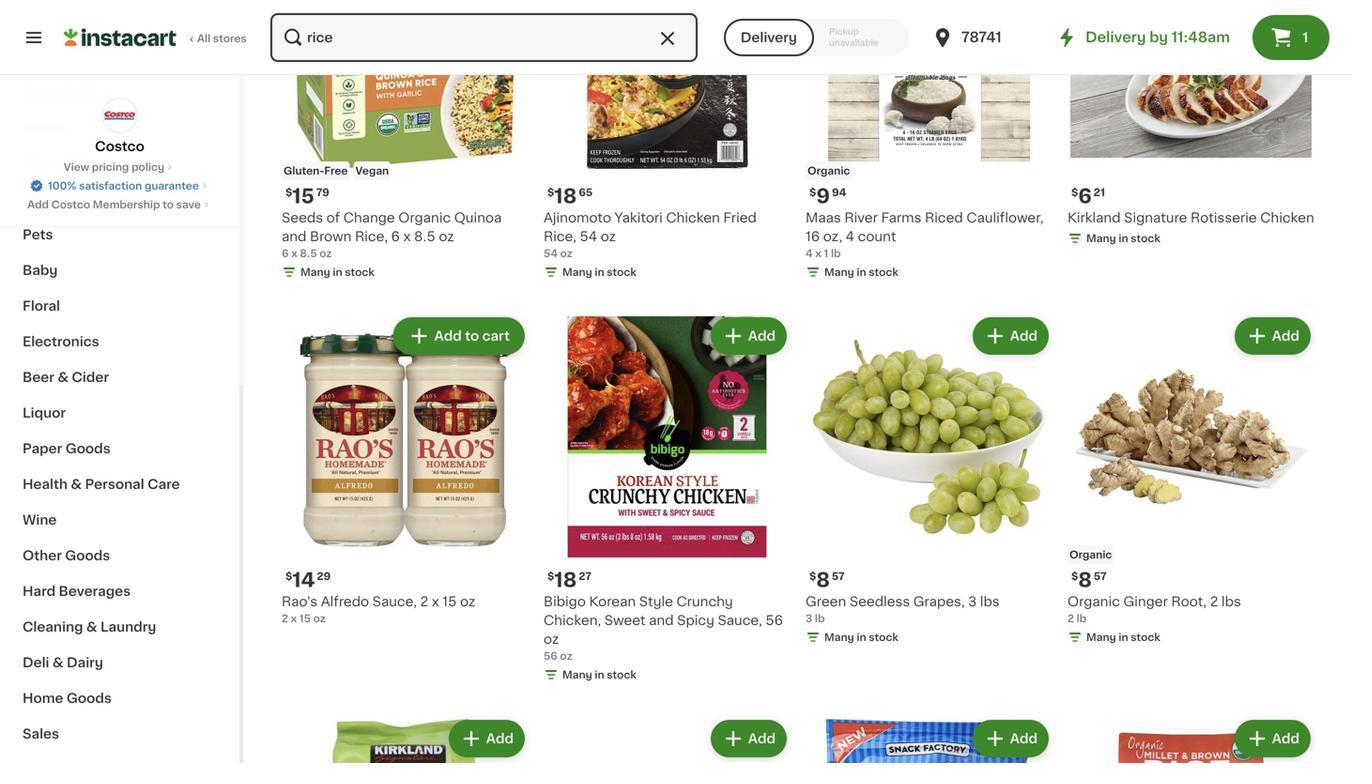 Task type: locate. For each thing, give the bounding box(es) containing it.
organic left ginger
[[1068, 595, 1120, 609]]

$ up bibigo
[[548, 571, 554, 582]]

4 down 16
[[806, 248, 813, 259]]

$ 14 29
[[286, 571, 331, 590]]

0 horizontal spatial delivery
[[741, 31, 797, 44]]

18 inside product group
[[554, 571, 577, 590]]

1 horizontal spatial 54
[[580, 230, 598, 243]]

3 down green
[[806, 614, 813, 624]]

6 down seeds
[[282, 248, 289, 259]]

product group
[[282, 314, 529, 626], [544, 314, 791, 687], [806, 314, 1053, 649], [1068, 314, 1315, 649], [282, 717, 529, 764], [544, 717, 791, 764], [806, 717, 1053, 764], [1068, 717, 1315, 764]]

0 vertical spatial and
[[282, 230, 307, 243]]

$ inside $ 15 79
[[286, 187, 292, 198]]

15
[[292, 186, 314, 206], [443, 595, 457, 609], [300, 614, 311, 624]]

baby
[[23, 264, 58, 277]]

57 up organic ginger root, 2 lbs 2 lb
[[1094, 571, 1107, 582]]

bakery
[[23, 121, 70, 134]]

lbs inside green seedless grapes, 3 lbs 3 lb
[[980, 595, 1000, 609]]

goods up beverages on the left bottom
[[65, 549, 110, 563]]

meat & seafood
[[23, 157, 132, 170]]

$ 8 57 up green
[[810, 571, 845, 590]]

0 horizontal spatial costco
[[51, 200, 90, 210]]

farms
[[881, 211, 922, 224]]

1 inside button
[[1303, 31, 1309, 44]]

$ for maas river farms riced cauliflower, 16 oz, 4 count
[[810, 187, 817, 198]]

0 vertical spatial 18
[[554, 186, 577, 206]]

many in stock for seeds of change organic quinoa and brown rice, 6 x 8.5 oz
[[301, 267, 375, 277]]

1 $ 8 57 from the left
[[810, 571, 845, 590]]

0 horizontal spatial 8
[[817, 571, 830, 590]]

stock inside product group
[[607, 670, 637, 680]]

& for deli
[[52, 657, 63, 670]]

$ 8 57 for green
[[810, 571, 845, 590]]

0 horizontal spatial 6
[[282, 248, 289, 259]]

$ for bibigo korean style crunchy chicken, sweet and spicy sauce, 56 oz
[[548, 571, 554, 582]]

many in stock down organic ginger root, 2 lbs 2 lb
[[1087, 633, 1161, 643]]

many down organic ginger root, 2 lbs 2 lb
[[1087, 633, 1117, 643]]

18 left 65
[[554, 186, 577, 206]]

& down '100%'
[[75, 193, 86, 206]]

goods up health & personal care
[[65, 442, 111, 456]]

hard beverages link
[[11, 574, 228, 610]]

goods for home goods
[[67, 692, 112, 705]]

$ inside $ 18 27
[[548, 571, 554, 582]]

seedless
[[850, 595, 910, 609]]

6 down change
[[391, 230, 400, 243]]

oz
[[439, 230, 454, 243], [601, 230, 616, 243], [320, 248, 332, 259], [560, 248, 573, 259], [460, 595, 476, 609], [313, 614, 326, 624], [544, 633, 559, 646], [560, 651, 573, 662]]

$ inside $ 6 21
[[1072, 187, 1079, 198]]

56 down chicken,
[[544, 651, 558, 662]]

1 vertical spatial 1
[[824, 248, 829, 259]]

floral link
[[11, 288, 228, 324]]

0 vertical spatial to
[[163, 200, 174, 210]]

0 vertical spatial 8.5
[[414, 230, 436, 243]]

1 horizontal spatial lb
[[831, 248, 841, 259]]

stock
[[1131, 233, 1161, 244], [345, 267, 375, 277], [607, 267, 637, 277], [869, 267, 899, 277], [869, 633, 899, 643], [1131, 633, 1161, 643], [607, 670, 637, 680]]

18 for $ 18 27
[[554, 571, 577, 590]]

many in stock down sweet
[[563, 670, 637, 680]]

goods down dairy
[[67, 692, 112, 705]]

yakitori
[[615, 211, 663, 224]]

0 horizontal spatial chicken
[[666, 211, 720, 224]]

1 horizontal spatial 6
[[391, 230, 400, 243]]

cauliflower,
[[967, 211, 1044, 224]]

stock down ajinomoto yakitori chicken fried rice, 54 oz 54 oz
[[607, 267, 637, 277]]

1 18 from the top
[[554, 186, 577, 206]]

in down seedless
[[857, 633, 867, 643]]

free
[[324, 166, 348, 176]]

stock down green seedless grapes, 3 lbs 3 lb
[[869, 633, 899, 643]]

3 right grapes, at the right
[[969, 595, 977, 609]]

kirkland
[[1068, 211, 1121, 224]]

1 rice, from the left
[[355, 230, 388, 243]]

9
[[817, 186, 830, 206]]

2 horizontal spatial lb
[[1077, 614, 1087, 624]]

in for ajinomoto yakitori chicken fried rice, 54 oz
[[595, 267, 605, 277]]

& up '100%'
[[61, 157, 72, 170]]

2 8 from the left
[[1079, 571, 1092, 590]]

cleaning & laundry
[[23, 621, 156, 634]]

rao's
[[282, 595, 318, 609]]

1 horizontal spatial rice,
[[544, 230, 577, 243]]

stock for organic ginger root, 2 lbs
[[1131, 633, 1161, 643]]

$ up organic ginger root, 2 lbs 2 lb
[[1072, 571, 1079, 582]]

many for bibigo korean style crunchy chicken, sweet and spicy sauce, 56 oz
[[563, 670, 592, 680]]

1
[[1303, 31, 1309, 44], [824, 248, 829, 259]]

costco down '100%'
[[51, 200, 90, 210]]

grapes,
[[914, 595, 965, 609]]

lb for green
[[815, 614, 825, 624]]

costco inside "link"
[[51, 200, 90, 210]]

$ up green
[[810, 571, 817, 582]]

0 horizontal spatial sauce,
[[373, 595, 417, 609]]

0 horizontal spatial 3
[[806, 614, 813, 624]]

lb inside organic ginger root, 2 lbs 2 lb
[[1077, 614, 1087, 624]]

organic ginger root, 2 lbs 2 lb
[[1068, 595, 1242, 624]]

lb inside maas river farms riced cauliflower, 16 oz, 4 count 4 x 1 lb
[[831, 248, 841, 259]]

vegan
[[356, 166, 389, 176]]

lbs right grapes, at the right
[[980, 595, 1000, 609]]

0 horizontal spatial rice,
[[355, 230, 388, 243]]

2 vertical spatial goods
[[67, 692, 112, 705]]

0 horizontal spatial 1
[[824, 248, 829, 259]]

1 chicken from the left
[[666, 211, 720, 224]]

& for meat
[[61, 157, 72, 170]]

add inside button
[[434, 330, 462, 343]]

delivery by 11:48am
[[1086, 31, 1230, 44]]

rotisserie
[[1191, 211, 1257, 224]]

health
[[23, 478, 68, 491]]

goods for other goods
[[65, 549, 110, 563]]

many in stock down count
[[825, 267, 899, 277]]

to left cart
[[465, 330, 479, 343]]

& right health
[[71, 478, 82, 491]]

costco logo image
[[102, 98, 138, 133]]

sweet
[[605, 614, 646, 627]]

1 vertical spatial goods
[[65, 549, 110, 563]]

$ left 94
[[810, 187, 817, 198]]

goods inside 'link'
[[65, 442, 111, 456]]

change
[[344, 211, 395, 224]]

in for maas river farms riced cauliflower, 16 oz, 4 count
[[857, 267, 867, 277]]

chicken,
[[544, 614, 601, 627]]

$ 8 57 up organic ginger root, 2 lbs 2 lb
[[1072, 571, 1107, 590]]

many in stock down ajinomoto
[[563, 267, 637, 277]]

candy
[[89, 193, 134, 206]]

0 vertical spatial 4
[[846, 230, 855, 243]]

1 horizontal spatial delivery
[[1086, 31, 1146, 44]]

4 right oz,
[[846, 230, 855, 243]]

0 vertical spatial 6
[[1079, 186, 1092, 206]]

costco up view pricing policy link
[[95, 140, 144, 153]]

policy
[[132, 162, 164, 172]]

0 horizontal spatial 56
[[544, 651, 558, 662]]

stock down count
[[869, 267, 899, 277]]

many down chicken,
[[563, 670, 592, 680]]

many for maas river farms riced cauliflower, 16 oz, 4 count
[[825, 267, 854, 277]]

& for snacks
[[75, 193, 86, 206]]

lbs for organic ginger root, 2 lbs
[[1222, 595, 1242, 609]]

rice, inside seeds of change organic quinoa and brown rice, 6 x 8.5 oz 6 x 8.5 oz
[[355, 230, 388, 243]]

$ left 65
[[548, 187, 554, 198]]

wine link
[[11, 503, 228, 538]]

6 left 21
[[1079, 186, 1092, 206]]

all stores
[[197, 33, 247, 44]]

$ inside $ 9 94
[[810, 187, 817, 198]]

$ 8 57
[[810, 571, 845, 590], [1072, 571, 1107, 590]]

and down the style
[[649, 614, 674, 627]]

1 vertical spatial 3
[[806, 614, 813, 624]]

many in stock inside product group
[[563, 670, 637, 680]]

$ for ajinomoto yakitori chicken fried rice, 54 oz
[[548, 187, 554, 198]]

$ for green seedless grapes, 3 lbs
[[810, 571, 817, 582]]

2 rice, from the left
[[544, 230, 577, 243]]

&
[[61, 157, 72, 170], [75, 193, 86, 206], [58, 371, 69, 384], [71, 478, 82, 491], [86, 621, 97, 634], [52, 657, 63, 670]]

lb for organic
[[1077, 614, 1087, 624]]

chicken inside ajinomoto yakitori chicken fried rice, 54 oz 54 oz
[[666, 211, 720, 224]]

stock down organic ginger root, 2 lbs 2 lb
[[1131, 633, 1161, 643]]

$ inside $ 14 29
[[286, 571, 292, 582]]

6
[[1079, 186, 1092, 206], [391, 230, 400, 243], [282, 248, 289, 259]]

0 horizontal spatial and
[[282, 230, 307, 243]]

$ left 21
[[1072, 187, 1079, 198]]

many down oz,
[[825, 267, 854, 277]]

2 vertical spatial 15
[[300, 614, 311, 624]]

100% satisfaction guarantee button
[[29, 175, 210, 193]]

8 up green
[[817, 571, 830, 590]]

$ down gluten-
[[286, 187, 292, 198]]

& right deli
[[52, 657, 63, 670]]

1 vertical spatial 4
[[806, 248, 813, 259]]

in down organic ginger root, 2 lbs 2 lb
[[1119, 633, 1129, 643]]

meat & seafood link
[[11, 146, 228, 181]]

56
[[766, 614, 783, 627], [544, 651, 558, 662]]

2 57 from the left
[[1094, 571, 1107, 582]]

and down seeds
[[282, 230, 307, 243]]

in for organic ginger root, 2 lbs
[[1119, 633, 1129, 643]]

1 57 from the left
[[832, 571, 845, 582]]

$ inside "$ 18 65"
[[548, 187, 554, 198]]

organic inside seeds of change organic quinoa and brown rice, 6 x 8.5 oz 6 x 8.5 oz
[[398, 211, 451, 224]]

94
[[832, 187, 847, 198]]

chicken left the fried
[[666, 211, 720, 224]]

rice,
[[355, 230, 388, 243], [544, 230, 577, 243]]

1 horizontal spatial to
[[465, 330, 479, 343]]

57 for organic
[[1094, 571, 1107, 582]]

organic
[[808, 166, 850, 176], [398, 211, 451, 224], [1070, 550, 1113, 560], [1068, 595, 1120, 609]]

1 horizontal spatial $ 8 57
[[1072, 571, 1107, 590]]

0 horizontal spatial 54
[[544, 248, 558, 259]]

in down chicken,
[[595, 670, 605, 680]]

0 horizontal spatial lbs
[[980, 595, 1000, 609]]

x inside maas river farms riced cauliflower, 16 oz, 4 count 4 x 1 lb
[[816, 248, 822, 259]]

maas
[[806, 211, 841, 224]]

0 horizontal spatial lb
[[815, 614, 825, 624]]

sauce,
[[373, 595, 417, 609], [718, 614, 763, 627]]

stock for seeds of change organic quinoa and brown rice, 6 x 8.5 oz
[[345, 267, 375, 277]]

seafood
[[75, 157, 132, 170]]

1 vertical spatial sauce,
[[718, 614, 763, 627]]

4
[[846, 230, 855, 243], [806, 248, 813, 259]]

all
[[197, 33, 211, 44]]

rice, down ajinomoto
[[544, 230, 577, 243]]

0 horizontal spatial 4
[[806, 248, 813, 259]]

1 vertical spatial to
[[465, 330, 479, 343]]

1 vertical spatial 15
[[443, 595, 457, 609]]

0 horizontal spatial 8.5
[[300, 248, 317, 259]]

instacart logo image
[[64, 26, 177, 49]]

56 right spicy
[[766, 614, 783, 627]]

2 vertical spatial 6
[[282, 248, 289, 259]]

0 vertical spatial 56
[[766, 614, 783, 627]]

0 horizontal spatial 57
[[832, 571, 845, 582]]

to inside button
[[465, 330, 479, 343]]

0 vertical spatial 1
[[1303, 31, 1309, 44]]

& for health
[[71, 478, 82, 491]]

21
[[1094, 187, 1105, 198]]

many down brown
[[301, 267, 330, 277]]

stock down sweet
[[607, 670, 637, 680]]

in down count
[[857, 267, 867, 277]]

$ for rao's alfredo sauce, 2 x 15 oz
[[286, 571, 292, 582]]

and inside bibigo korean style crunchy chicken, sweet and spicy sauce, 56 oz 56 oz
[[649, 614, 674, 627]]

1 vertical spatial costco
[[51, 200, 90, 210]]

to down guarantee
[[163, 200, 174, 210]]

0 vertical spatial sauce,
[[373, 595, 417, 609]]

1 horizontal spatial chicken
[[1261, 211, 1315, 224]]

1 vertical spatial 54
[[544, 248, 558, 259]]

add costco membership to save link
[[27, 197, 212, 212]]

bibigo korean style crunchy chicken, sweet and spicy sauce, 56 oz 56 oz
[[544, 595, 783, 662]]

of
[[327, 211, 340, 224]]

0 vertical spatial goods
[[65, 442, 111, 456]]

1 vertical spatial 8.5
[[300, 248, 317, 259]]

other goods
[[23, 549, 110, 563]]

gluten-free vegan
[[284, 166, 389, 176]]

cleaning
[[23, 621, 83, 634]]

1 vertical spatial 18
[[554, 571, 577, 590]]

organic up 94
[[808, 166, 850, 176]]

8 up organic ginger root, 2 lbs 2 lb
[[1079, 571, 1092, 590]]

$ 6 21
[[1072, 186, 1105, 206]]

wine
[[23, 514, 57, 527]]

many in stock down seedless
[[825, 633, 899, 643]]

8 for organic ginger root, 2 lbs
[[1079, 571, 1092, 590]]

dairy
[[67, 657, 103, 670]]

many down ajinomoto
[[563, 267, 592, 277]]

0 horizontal spatial to
[[163, 200, 174, 210]]

and
[[282, 230, 307, 243], [649, 614, 674, 627]]

1 horizontal spatial 8
[[1079, 571, 1092, 590]]

57 for green
[[832, 571, 845, 582]]

1 lbs from the left
[[980, 595, 1000, 609]]

1 horizontal spatial 3
[[969, 595, 977, 609]]

lb
[[831, 248, 841, 259], [815, 614, 825, 624], [1077, 614, 1087, 624]]

hard
[[23, 585, 56, 598]]

in down kirkland
[[1119, 233, 1129, 244]]

delivery inside button
[[741, 31, 797, 44]]

100%
[[48, 181, 77, 191]]

guarantee
[[145, 181, 199, 191]]

Search field
[[271, 13, 698, 62]]

chicken right rotisserie
[[1261, 211, 1315, 224]]

many for ajinomoto yakitori chicken fried rice, 54 oz
[[563, 267, 592, 277]]

to
[[163, 200, 174, 210], [465, 330, 479, 343]]

in down brown
[[333, 267, 342, 277]]

$ up the rao's
[[286, 571, 292, 582]]

oz,
[[823, 230, 843, 243]]

1 vertical spatial and
[[649, 614, 674, 627]]

organic up organic ginger root, 2 lbs 2 lb
[[1070, 550, 1113, 560]]

organic left "quinoa"
[[398, 211, 451, 224]]

& down beverages on the left bottom
[[86, 621, 97, 634]]

1 vertical spatial 56
[[544, 651, 558, 662]]

0 vertical spatial 3
[[969, 595, 977, 609]]

other goods link
[[11, 538, 228, 574]]

29
[[317, 571, 331, 582]]

many down green
[[825, 633, 854, 643]]

57
[[832, 571, 845, 582], [1094, 571, 1107, 582]]

rice, down change
[[355, 230, 388, 243]]

lbs right root, at the bottom
[[1222, 595, 1242, 609]]

1 horizontal spatial lbs
[[1222, 595, 1242, 609]]

57 up green
[[832, 571, 845, 582]]

many in stock down brown
[[301, 267, 375, 277]]

lbs for green seedless grapes, 3 lbs
[[980, 595, 1000, 609]]

1 horizontal spatial 4
[[846, 230, 855, 243]]

1 horizontal spatial and
[[649, 614, 674, 627]]

0 horizontal spatial $ 8 57
[[810, 571, 845, 590]]

product group containing 18
[[544, 314, 791, 687]]

2 $ 8 57 from the left
[[1072, 571, 1107, 590]]

1 horizontal spatial sauce,
[[718, 614, 763, 627]]

2 lbs from the left
[[1222, 595, 1242, 609]]

lbs inside organic ginger root, 2 lbs 2 lb
[[1222, 595, 1242, 609]]

0 vertical spatial 54
[[580, 230, 598, 243]]

rice, inside ajinomoto yakitori chicken fried rice, 54 oz 54 oz
[[544, 230, 577, 243]]

delivery for delivery by 11:48am
[[1086, 31, 1146, 44]]

2 18 from the top
[[554, 571, 577, 590]]

paper
[[23, 442, 62, 456]]

stock down brown
[[345, 267, 375, 277]]

1 horizontal spatial costco
[[95, 140, 144, 153]]

lb inside green seedless grapes, 3 lbs 3 lb
[[815, 614, 825, 624]]

& right the beer in the left of the page
[[58, 371, 69, 384]]

in down ajinomoto
[[595, 267, 605, 277]]

sauce, right alfredo
[[373, 595, 417, 609]]

None search field
[[269, 11, 700, 64]]

sauce, down crunchy on the right bottom of page
[[718, 614, 763, 627]]

0 vertical spatial costco
[[95, 140, 144, 153]]

many in stock for organic ginger root, 2 lbs
[[1087, 633, 1161, 643]]

8.5
[[414, 230, 436, 243], [300, 248, 317, 259]]

delivery button
[[724, 19, 814, 56]]

1 horizontal spatial 57
[[1094, 571, 1107, 582]]

1 horizontal spatial 1
[[1303, 31, 1309, 44]]

many in stock for maas river farms riced cauliflower, 16 oz, 4 count
[[825, 267, 899, 277]]

18 left 27
[[554, 571, 577, 590]]

root,
[[1172, 595, 1207, 609]]

1 8 from the left
[[817, 571, 830, 590]]

54
[[580, 230, 598, 243], [544, 248, 558, 259]]

delivery
[[1086, 31, 1146, 44], [741, 31, 797, 44]]



Task type: vqa. For each thing, say whether or not it's contained in the screenshot.
78741 Popup Button
yes



Task type: describe. For each thing, give the bounding box(es) containing it.
79
[[316, 187, 330, 198]]

and inside seeds of change organic quinoa and brown rice, 6 x 8.5 oz 6 x 8.5 oz
[[282, 230, 307, 243]]

home goods
[[23, 692, 112, 705]]

stock for green seedless grapes, 3 lbs
[[869, 633, 899, 643]]

kirkland signature rotisserie chicken
[[1068, 211, 1315, 224]]

& for cleaning
[[86, 621, 97, 634]]

many in stock for green seedless grapes, 3 lbs
[[825, 633, 899, 643]]

gluten-
[[284, 166, 324, 176]]

sauce, inside bibigo korean style crunchy chicken, sweet and spicy sauce, 56 oz 56 oz
[[718, 614, 763, 627]]

1 button
[[1253, 15, 1330, 60]]

& for beer
[[58, 371, 69, 384]]

view pricing policy link
[[64, 160, 176, 175]]

cider
[[72, 371, 109, 384]]

baby link
[[11, 253, 228, 288]]

product group containing 14
[[282, 314, 529, 626]]

$ 18 65
[[548, 186, 593, 206]]

$ 8 57 for organic
[[1072, 571, 1107, 590]]

electronics link
[[11, 324, 228, 360]]

2 horizontal spatial 6
[[1079, 186, 1092, 206]]

1 horizontal spatial 56
[[766, 614, 783, 627]]

save
[[176, 200, 201, 210]]

korean
[[589, 595, 636, 609]]

electronics
[[23, 335, 99, 348]]

goods for paper goods
[[65, 442, 111, 456]]

16
[[806, 230, 820, 243]]

many down kirkland
[[1087, 233, 1117, 244]]

by
[[1150, 31, 1169, 44]]

in for bibigo korean style crunchy chicken, sweet and spicy sauce, 56 oz
[[595, 670, 605, 680]]

laundry
[[100, 621, 156, 634]]

snacks & candy link
[[11, 181, 228, 217]]

delivery by 11:48am link
[[1056, 26, 1230, 49]]

beverages
[[59, 585, 131, 598]]

1 horizontal spatial 8.5
[[414, 230, 436, 243]]

membership
[[93, 200, 160, 210]]

satisfaction
[[79, 181, 142, 191]]

in for green seedless grapes, 3 lbs
[[857, 633, 867, 643]]

cleaning & laundry link
[[11, 610, 228, 645]]

service type group
[[724, 19, 909, 56]]

organic inside organic ginger root, 2 lbs 2 lb
[[1068, 595, 1120, 609]]

rao's alfredo sauce, 2 x 15 oz 2 x 15 oz
[[282, 595, 476, 624]]

11:48am
[[1172, 31, 1230, 44]]

health & personal care
[[23, 478, 180, 491]]

2 chicken from the left
[[1261, 211, 1315, 224]]

$ for organic ginger root, 2 lbs
[[1072, 571, 1079, 582]]

ajinomoto
[[544, 211, 611, 224]]

many for green seedless grapes, 3 lbs
[[825, 633, 854, 643]]

$ for seeds of change organic quinoa and brown rice, 6 x 8.5 oz
[[286, 187, 292, 198]]

beer
[[23, 371, 54, 384]]

many for seeds of change organic quinoa and brown rice, 6 x 8.5 oz
[[301, 267, 330, 277]]

bibigo
[[544, 595, 586, 609]]

cart
[[482, 330, 510, 343]]

$ for kirkland signature rotisserie chicken
[[1072, 187, 1079, 198]]

14
[[292, 571, 315, 590]]

add to cart button
[[395, 319, 523, 353]]

green seedless grapes, 3 lbs 3 lb
[[806, 595, 1000, 624]]

8 for green seedless grapes, 3 lbs
[[817, 571, 830, 590]]

spicy
[[677, 614, 715, 627]]

alfredo
[[321, 595, 369, 609]]

65
[[579, 187, 593, 198]]

stock for maas river farms riced cauliflower, 16 oz, 4 count
[[869, 267, 899, 277]]

stores
[[213, 33, 247, 44]]

view
[[64, 162, 89, 172]]

1 vertical spatial 6
[[391, 230, 400, 243]]

pricing
[[92, 162, 129, 172]]

$ 18 27
[[548, 571, 592, 590]]

household link
[[11, 74, 228, 110]]

beer & cider
[[23, 371, 109, 384]]

delivery for delivery
[[741, 31, 797, 44]]

many for organic ginger root, 2 lbs
[[1087, 633, 1117, 643]]

27
[[579, 571, 592, 582]]

add button inside product group
[[713, 319, 785, 353]]

paper goods link
[[11, 431, 228, 467]]

deli & dairy link
[[11, 645, 228, 681]]

household
[[23, 85, 96, 99]]

floral
[[23, 300, 60, 313]]

many in stock for ajinomoto yakitori chicken fried rice, 54 oz
[[563, 267, 637, 277]]

78741
[[962, 31, 1002, 44]]

view pricing policy
[[64, 162, 164, 172]]

seeds of change organic quinoa and brown rice, 6 x 8.5 oz 6 x 8.5 oz
[[282, 211, 502, 259]]

to inside "link"
[[163, 200, 174, 210]]

meat
[[23, 157, 57, 170]]

liquor link
[[11, 395, 228, 431]]

costco link
[[95, 98, 144, 156]]

quinoa
[[454, 211, 502, 224]]

0 vertical spatial 15
[[292, 186, 314, 206]]

add to cart
[[434, 330, 510, 343]]

stock for ajinomoto yakitori chicken fried rice, 54 oz
[[607, 267, 637, 277]]

many in stock for bibigo korean style crunchy chicken, sweet and spicy sauce, 56 oz
[[563, 670, 637, 680]]

1 inside maas river farms riced cauliflower, 16 oz, 4 count 4 x 1 lb
[[824, 248, 829, 259]]

sauce, inside rao's alfredo sauce, 2 x 15 oz 2 x 15 oz
[[373, 595, 417, 609]]

maas river farms riced cauliflower, 16 oz, 4 count 4 x 1 lb
[[806, 211, 1044, 259]]

deli
[[23, 657, 49, 670]]

beer & cider link
[[11, 360, 228, 395]]

stock for bibigo korean style crunchy chicken, sweet and spicy sauce, 56 oz
[[607, 670, 637, 680]]

stock down signature
[[1131, 233, 1161, 244]]

sales link
[[11, 717, 228, 752]]

health & personal care link
[[11, 467, 228, 503]]

bakery link
[[11, 110, 228, 146]]

snacks & candy
[[23, 193, 134, 206]]

add inside "link"
[[27, 200, 49, 210]]

river
[[845, 211, 878, 224]]

100% satisfaction guarantee
[[48, 181, 199, 191]]

signature
[[1124, 211, 1188, 224]]

other
[[23, 549, 62, 563]]

78741 button
[[932, 11, 1044, 64]]

in for seeds of change organic quinoa and brown rice, 6 x 8.5 oz
[[333, 267, 342, 277]]

many in stock down kirkland
[[1087, 233, 1161, 244]]

18 for $ 18 65
[[554, 186, 577, 206]]

brown
[[310, 230, 352, 243]]

seeds
[[282, 211, 323, 224]]

fried
[[724, 211, 757, 224]]

hard beverages
[[23, 585, 131, 598]]

paper goods
[[23, 442, 111, 456]]



